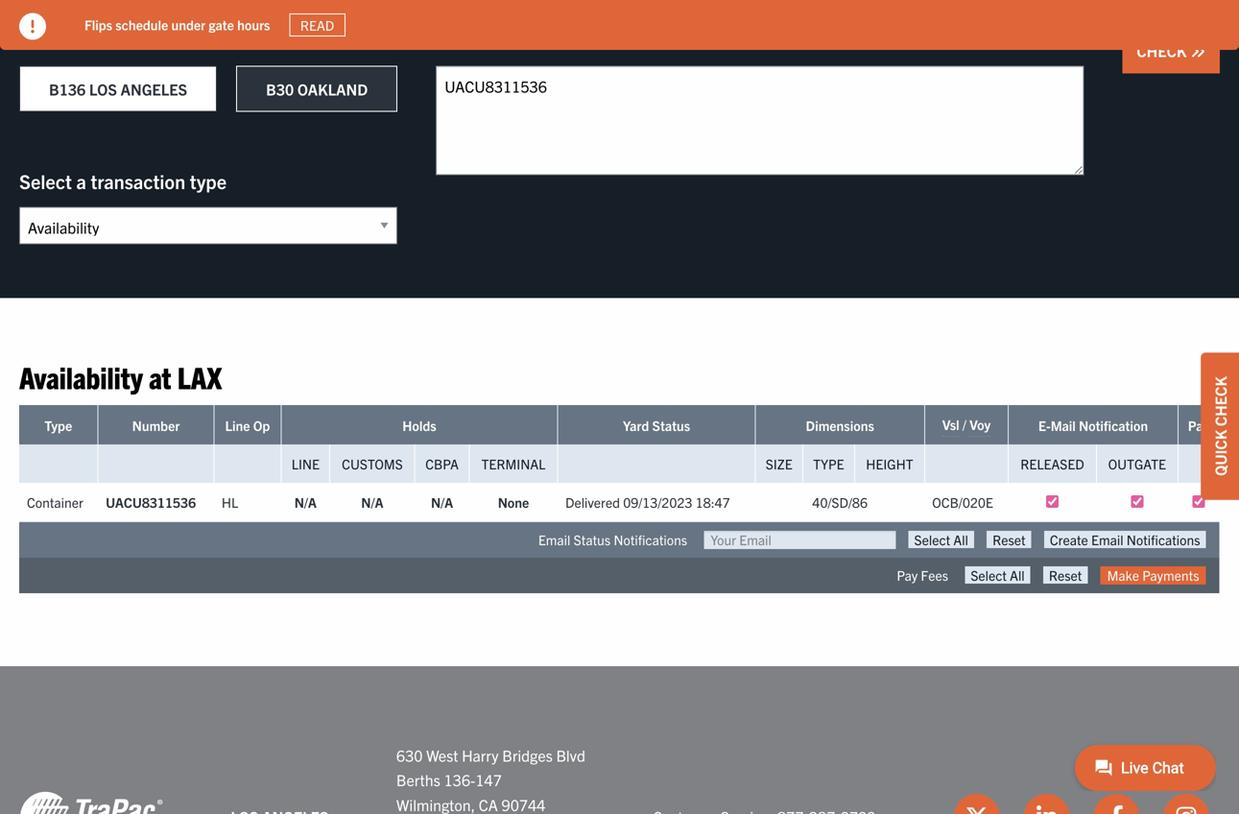 Task type: locate. For each thing, give the bounding box(es) containing it.
reference
[[486, 28, 566, 52]]

a for transaction
[[76, 169, 86, 193]]

630
[[396, 745, 423, 765]]

status down delivered on the bottom
[[574, 531, 611, 548]]

0 vertical spatial type
[[45, 417, 72, 434]]

delivered
[[565, 493, 620, 511]]

1 vertical spatial a
[[76, 169, 86, 193]]

pay for pay fees
[[897, 566, 918, 584]]

read link
[[289, 13, 345, 37]]

1 n/a from the left
[[294, 493, 317, 511]]

1 horizontal spatial status
[[652, 417, 690, 434]]

0 horizontal spatial line
[[225, 417, 250, 434]]

ca
[[479, 795, 498, 814]]

0 vertical spatial line
[[225, 417, 250, 434]]

2 horizontal spatial n/a
[[431, 493, 453, 511]]

harry
[[462, 745, 499, 765]]

line
[[225, 417, 250, 434], [292, 455, 320, 472]]

None checkbox
[[1046, 495, 1059, 508], [1193, 495, 1205, 508], [1046, 495, 1059, 508], [1193, 495, 1205, 508]]

40/sd/86
[[813, 493, 868, 511]]

line left op
[[225, 417, 250, 434]]

18:47
[[696, 493, 730, 511]]

terminal
[[91, 28, 160, 52]]

0 horizontal spatial check
[[1137, 41, 1190, 60]]

1 vertical spatial type
[[813, 455, 844, 472]]

footer
[[0, 666, 1239, 814]]

n/a right hl
[[294, 493, 317, 511]]

select up 'b136'
[[19, 28, 72, 52]]

number
[[132, 417, 180, 434]]

check inside "button"
[[1137, 41, 1190, 60]]

line left 'customs'
[[292, 455, 320, 472]]

check
[[1137, 41, 1190, 60], [1210, 376, 1230, 426]]

0 vertical spatial status
[[652, 417, 690, 434]]

0 vertical spatial a
[[76, 28, 86, 52]]

1 vertical spatial check
[[1210, 376, 1230, 426]]

2 a from the top
[[76, 169, 86, 193]]

ocb/020e
[[932, 493, 993, 511]]

hl
[[222, 493, 238, 511]]

90744
[[502, 795, 546, 814]]

2 select from the top
[[19, 169, 72, 193]]

1 vertical spatial select
[[19, 169, 72, 193]]

0 vertical spatial select
[[19, 28, 72, 52]]

/
[[963, 416, 967, 433]]

n/a down 'cbpa'
[[431, 493, 453, 511]]

hours
[[237, 16, 270, 33]]

1 horizontal spatial check
[[1210, 376, 1230, 426]]

vsl
[[942, 416, 960, 433]]

None checkbox
[[1131, 495, 1144, 508]]

select for select a transaction type
[[19, 169, 72, 193]]

mail
[[1051, 417, 1076, 434]]

status
[[652, 417, 690, 434], [574, 531, 611, 548]]

pay for pay
[[1188, 417, 1210, 434]]

released
[[1021, 455, 1085, 472]]

1 select from the top
[[19, 28, 72, 52]]

0 horizontal spatial type
[[45, 417, 72, 434]]

make payments link
[[1101, 566, 1206, 585]]

2 n/a from the left
[[361, 493, 384, 511]]

solid image
[[19, 13, 46, 40]]

read
[[300, 16, 334, 34]]

630 west harry bridges blvd berths 136-147 wilmington, ca 90744
[[396, 745, 586, 814]]

payments
[[1143, 566, 1199, 584]]

select
[[19, 28, 72, 52], [19, 169, 72, 193]]

flips schedule under gate hours
[[84, 16, 270, 33]]

3 n/a from the left
[[431, 493, 453, 511]]

fees
[[921, 566, 949, 584]]

0 horizontal spatial n/a
[[294, 493, 317, 511]]

1 vertical spatial pay
[[897, 566, 918, 584]]

1 horizontal spatial n/a
[[361, 493, 384, 511]]

oakland
[[297, 79, 368, 98]]

n/a
[[294, 493, 317, 511], [361, 493, 384, 511], [431, 493, 453, 511]]

a
[[76, 28, 86, 52], [76, 169, 86, 193]]

e-mail notification
[[1039, 417, 1148, 434]]

status right yard
[[652, 417, 690, 434]]

b30 oakland
[[266, 79, 368, 98]]

None button
[[909, 531, 974, 548], [987, 531, 1032, 548], [1044, 531, 1206, 548], [965, 566, 1031, 584], [1043, 566, 1088, 584], [909, 531, 974, 548], [987, 531, 1032, 548], [1044, 531, 1206, 548], [965, 566, 1031, 584], [1043, 566, 1088, 584]]

type
[[45, 417, 72, 434], [813, 455, 844, 472]]

check button
[[1123, 28, 1220, 73]]

line for line op
[[225, 417, 250, 434]]

number(s)
[[570, 28, 657, 52]]

under
[[171, 16, 206, 33]]

1 a from the top
[[76, 28, 86, 52]]

holds
[[402, 417, 436, 434]]

pay
[[1188, 417, 1210, 434], [897, 566, 918, 584]]

0 vertical spatial check
[[1137, 41, 1190, 60]]

0 vertical spatial pay
[[1188, 417, 1210, 434]]

1 horizontal spatial line
[[292, 455, 320, 472]]

0 horizontal spatial status
[[574, 531, 611, 548]]

schedule
[[115, 16, 168, 33]]

a left terminal
[[76, 28, 86, 52]]

line for line
[[292, 455, 320, 472]]

outgate
[[1108, 455, 1166, 472]]

a left transaction
[[76, 169, 86, 193]]

west
[[426, 745, 458, 765]]

wilmington,
[[396, 795, 475, 814]]

select left transaction
[[19, 169, 72, 193]]

status for email
[[574, 531, 611, 548]]

notification
[[1079, 417, 1148, 434]]

pay left quick check
[[1188, 417, 1210, 434]]

quick check
[[1210, 376, 1230, 476]]

delivered 09/13/2023 18:47
[[565, 493, 730, 511]]

pay left fees
[[897, 566, 918, 584]]

1 vertical spatial status
[[574, 531, 611, 548]]

vsl / voy
[[942, 416, 991, 433]]

Enter reference number(s) text field
[[436, 66, 1084, 175]]

select for select a terminal
[[19, 28, 72, 52]]

0 horizontal spatial pay
[[897, 566, 918, 584]]

type up the 40/sd/86
[[813, 455, 844, 472]]

1 vertical spatial line
[[292, 455, 320, 472]]

1 horizontal spatial pay
[[1188, 417, 1210, 434]]

n/a down 'customs'
[[361, 493, 384, 511]]

yard status
[[623, 417, 690, 434]]

type down availability
[[45, 417, 72, 434]]



Task type: vqa. For each thing, say whether or not it's contained in the screenshot.
630 West Harry Bridges Blvd Berths 136-147 Wilmington, CA 90744
yes



Task type: describe. For each thing, give the bounding box(es) containing it.
transaction
[[91, 169, 185, 193]]

angeles
[[121, 79, 187, 98]]

09/13/2023
[[623, 493, 693, 511]]

pay fees
[[897, 566, 949, 584]]

quick
[[1210, 430, 1230, 476]]

container
[[27, 493, 83, 511]]

1 horizontal spatial type
[[813, 455, 844, 472]]

customs
[[342, 455, 403, 472]]

make payments
[[1107, 566, 1199, 584]]

email status notifications
[[538, 531, 687, 548]]

los
[[89, 79, 117, 98]]

status for yard
[[652, 417, 690, 434]]

availability at lax
[[19, 358, 222, 395]]

flips
[[84, 16, 112, 33]]

dimensions
[[806, 417, 874, 434]]

quick check link
[[1201, 352, 1239, 500]]

blvd
[[556, 745, 586, 765]]

enter reference number(s)
[[436, 28, 657, 52]]

berths
[[396, 770, 440, 789]]

email
[[538, 531, 571, 548]]

yard
[[623, 417, 649, 434]]

enter
[[436, 28, 481, 52]]

size
[[766, 455, 793, 472]]

footer containing 630 west harry bridges blvd
[[0, 666, 1239, 814]]

b30
[[266, 79, 294, 98]]

los angeles image
[[19, 790, 163, 814]]

select a terminal
[[19, 28, 160, 52]]

a for terminal
[[76, 28, 86, 52]]

uacu8311536
[[106, 493, 196, 511]]

147
[[475, 770, 502, 789]]

gate
[[209, 16, 234, 33]]

type
[[190, 169, 227, 193]]

notifications
[[614, 531, 687, 548]]

b136
[[49, 79, 86, 98]]

cbpa
[[425, 455, 459, 472]]

make
[[1107, 566, 1139, 584]]

none
[[498, 493, 529, 511]]

height
[[866, 455, 913, 472]]

b136 los angeles
[[49, 79, 187, 98]]

at
[[149, 358, 171, 395]]

e-
[[1039, 417, 1051, 434]]

bridges
[[502, 745, 553, 765]]

voy
[[970, 416, 991, 433]]

lax
[[177, 358, 222, 395]]

op
[[253, 417, 270, 434]]

136-
[[444, 770, 475, 789]]

line op
[[225, 417, 270, 434]]

Your Email email field
[[704, 531, 896, 549]]

terminal
[[482, 455, 546, 472]]

availability
[[19, 358, 143, 395]]

select a transaction type
[[19, 169, 227, 193]]

solid image
[[1190, 44, 1206, 59]]



